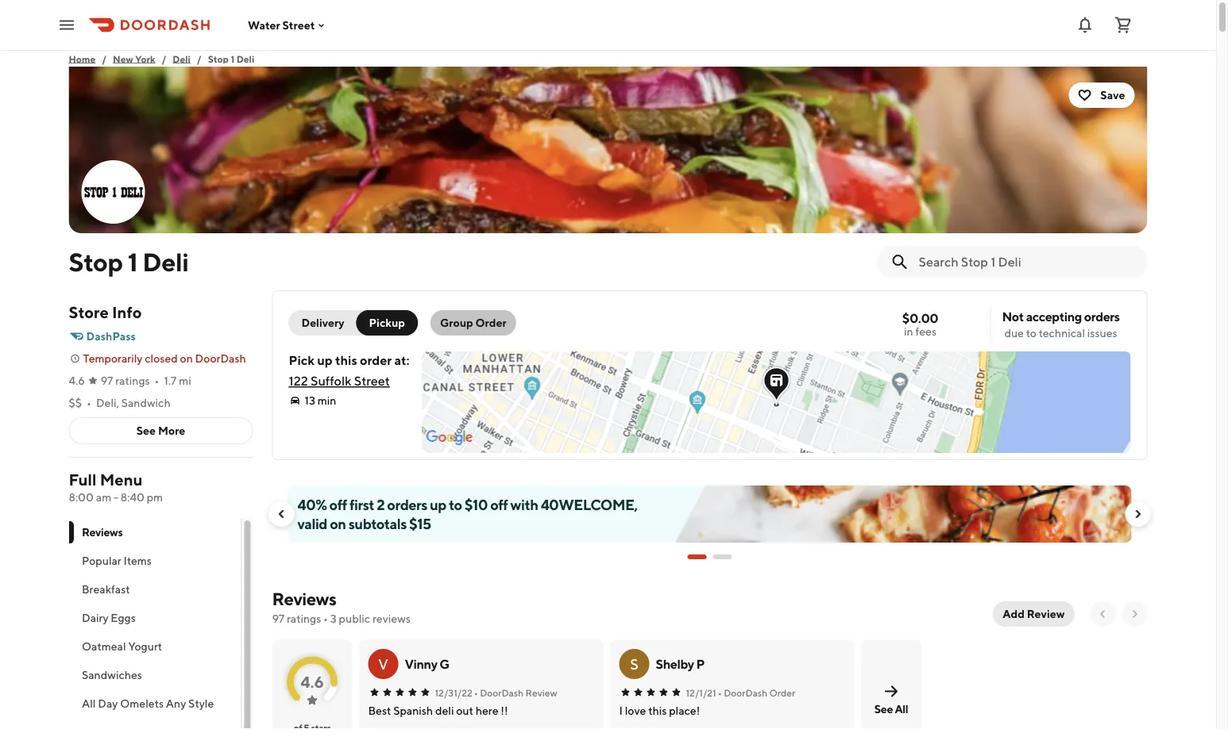 Task type: describe. For each thing, give the bounding box(es) containing it.
0 vertical spatial 97
[[101, 375, 113, 388]]

8:40
[[121, 491, 144, 504]]

see all
[[874, 703, 908, 716]]

with
[[510, 496, 538, 514]]

oatmeal yogurt
[[81, 641, 162, 654]]

sandwiches button
[[69, 662, 241, 690]]

notification bell image
[[1076, 15, 1095, 35]]

all inside button
[[81, 698, 95, 711]]

2 / from the left
[[162, 53, 166, 64]]

0 horizontal spatial 1
[[128, 247, 138, 277]]

2 off from the left
[[490, 496, 508, 514]]

all day omelets any style button
[[69, 690, 241, 719]]

menu
[[100, 471, 143, 490]]

deli link
[[173, 51, 191, 67]]

reviews for reviews
[[81, 526, 122, 539]]

97 inside reviews 97 ratings • 3 public reviews
[[272, 613, 284, 626]]

fees
[[915, 325, 936, 338]]

closed
[[145, 352, 178, 365]]

97 ratings •
[[101, 375, 159, 388]]

$0.00 in fees
[[902, 311, 938, 338]]

up inside pick up this order at: 122 suffolk street
[[317, 353, 333, 368]]

13 min
[[305, 394, 336, 407]]

g
[[440, 657, 449, 672]]

day
[[98, 698, 118, 711]]

accepting
[[1026, 309, 1082, 324]]

see for see all
[[874, 703, 893, 716]]

this
[[335, 353, 357, 368]]

home / new york / deli / stop 1 deli
[[69, 53, 254, 64]]

stop 1 deli
[[69, 247, 189, 277]]

any
[[165, 698, 186, 711]]

store info
[[69, 303, 142, 322]]

eggs
[[110, 612, 135, 625]]

style
[[188, 698, 214, 711]]

yogurt
[[128, 641, 162, 654]]

group order
[[440, 317, 506, 330]]

oatmeal
[[81, 641, 126, 654]]

temporarily
[[83, 352, 143, 365]]

water street button
[[248, 18, 328, 32]]

save button
[[1069, 83, 1135, 108]]

$10
[[464, 496, 488, 514]]

pickup
[[369, 317, 405, 330]]

next image
[[1128, 608, 1141, 621]]

pm
[[147, 491, 163, 504]]

40welcome,
[[541, 496, 638, 514]]

up inside 40% off first 2 orders up to $10 off with 40welcome, valid on subtotals $15
[[430, 496, 446, 514]]

p
[[696, 657, 705, 672]]

12/31/22
[[435, 688, 472, 699]]

• left 1.7
[[155, 375, 159, 388]]

water street
[[248, 18, 315, 32]]

to inside "not accepting orders due to technical issues"
[[1026, 327, 1037, 340]]

0 horizontal spatial ratings
[[115, 375, 150, 388]]

street inside pick up this order at: 122 suffolk street
[[354, 374, 390, 389]]

vinny g
[[405, 657, 449, 672]]

orders inside "not accepting orders due to technical issues"
[[1084, 309, 1120, 324]]

new
[[113, 53, 133, 64]]

1 horizontal spatial 4.6
[[300, 673, 324, 692]]

add review button
[[993, 602, 1074, 628]]

not
[[1002, 309, 1024, 324]]

see more
[[136, 425, 185, 438]]

s
[[630, 656, 638, 673]]

1 horizontal spatial all
[[895, 703, 908, 716]]

mi
[[179, 375, 191, 388]]

group order button
[[430, 311, 516, 336]]

york
[[135, 53, 155, 64]]

122
[[289, 374, 308, 389]]

popular
[[81, 555, 121, 568]]

• doordash review
[[474, 688, 557, 699]]

store
[[69, 303, 109, 322]]

$$ • deli, sandwich
[[69, 397, 170, 410]]

reviews link
[[272, 589, 336, 610]]

to inside 40% off first 2 orders up to $10 off with 40welcome, valid on subtotals $15
[[449, 496, 462, 514]]

powered by google image
[[426, 431, 473, 446]]

doordash for v
[[480, 688, 524, 699]]

temporarily closed on doordash
[[83, 352, 246, 365]]

breakfast button
[[69, 576, 241, 604]]

dairy eggs
[[81, 612, 135, 625]]

3
[[330, 613, 337, 626]]

40% off first 2 orders up to $10 off with 40welcome, valid on subtotals $15
[[297, 496, 638, 533]]

1 off from the left
[[329, 496, 347, 514]]

1.7
[[164, 375, 177, 388]]

12/1/21
[[686, 688, 716, 699]]

full menu 8:00 am - 8:40 pm
[[69, 471, 163, 504]]

items
[[123, 555, 151, 568]]

0 horizontal spatial stop
[[69, 247, 123, 277]]

13
[[305, 394, 315, 407]]



Task type: locate. For each thing, give the bounding box(es) containing it.
am
[[96, 491, 111, 504]]

street down the order
[[354, 374, 390, 389]]

deli
[[173, 53, 191, 64], [236, 53, 254, 64], [142, 247, 189, 277]]

0 vertical spatial order
[[475, 317, 506, 330]]

0 vertical spatial on
[[180, 352, 193, 365]]

0 vertical spatial orders
[[1084, 309, 1120, 324]]

info
[[112, 303, 142, 322]]

•
[[155, 375, 159, 388], [87, 397, 91, 410], [323, 613, 328, 626], [474, 688, 478, 699], [718, 688, 722, 699]]

popular items
[[81, 555, 151, 568]]

doordash right 12/31/22 on the left bottom of the page
[[480, 688, 524, 699]]

sandwiches
[[81, 669, 142, 682]]

order
[[360, 353, 392, 368]]

ratings down reviews link
[[287, 613, 321, 626]]

up up $15
[[430, 496, 446, 514]]

• inside reviews 97 ratings • 3 public reviews
[[323, 613, 328, 626]]

1 up info
[[128, 247, 138, 277]]

1 horizontal spatial stop
[[208, 53, 229, 64]]

1 vertical spatial 1
[[128, 247, 138, 277]]

map region
[[239, 329, 1228, 532]]

1 horizontal spatial see
[[874, 703, 893, 716]]

up
[[317, 353, 333, 368], [430, 496, 446, 514]]

doordash right the closed
[[195, 352, 246, 365]]

1 vertical spatial street
[[354, 374, 390, 389]]

see all link
[[861, 640, 922, 730]]

/ left deli link in the top left of the page
[[162, 53, 166, 64]]

0 vertical spatial 1
[[231, 53, 234, 64]]

• right 12/1/21 on the bottom
[[718, 688, 722, 699]]

shelby
[[656, 657, 694, 672]]

deli,
[[96, 397, 119, 410]]

0 vertical spatial to
[[1026, 327, 1037, 340]]

on inside 40% off first 2 orders up to $10 off with 40welcome, valid on subtotals $15
[[330, 516, 346, 533]]

Pickup radio
[[356, 311, 418, 336]]

0 horizontal spatial review
[[525, 688, 557, 699]]

off
[[329, 496, 347, 514], [490, 496, 508, 514]]

/ left new
[[102, 53, 107, 64]]

0 horizontal spatial doordash
[[195, 352, 246, 365]]

4.6 up $$
[[69, 375, 85, 388]]

pick up this order at: 122 suffolk street
[[289, 353, 410, 389]]

1 horizontal spatial review
[[1027, 608, 1065, 621]]

1 vertical spatial 4.6
[[300, 673, 324, 692]]

$$
[[69, 397, 82, 410]]

1 vertical spatial reviews
[[272, 589, 336, 610]]

/
[[102, 53, 107, 64], [162, 53, 166, 64], [197, 53, 201, 64]]

off right $10
[[490, 496, 508, 514]]

2 horizontal spatial doordash
[[724, 688, 767, 699]]

0 horizontal spatial to
[[449, 496, 462, 514]]

issues
[[1087, 327, 1117, 340]]

1 horizontal spatial 1
[[231, 53, 234, 64]]

0 vertical spatial see
[[136, 425, 156, 438]]

• left '3'
[[323, 613, 328, 626]]

0 horizontal spatial street
[[282, 18, 315, 32]]

review
[[1027, 608, 1065, 621], [525, 688, 557, 699]]

1 horizontal spatial street
[[354, 374, 390, 389]]

-
[[114, 491, 118, 504]]

0 horizontal spatial 4.6
[[69, 375, 85, 388]]

Item Search search field
[[919, 253, 1135, 271]]

off left first
[[329, 496, 347, 514]]

1 horizontal spatial doordash
[[480, 688, 524, 699]]

0 vertical spatial street
[[282, 18, 315, 32]]

group
[[440, 317, 473, 330]]

reviews for reviews 97 ratings • 3 public reviews
[[272, 589, 336, 610]]

order
[[475, 317, 506, 330], [769, 688, 795, 699]]

• doordash order
[[718, 688, 795, 699]]

to left $10
[[449, 496, 462, 514]]

first
[[349, 496, 374, 514]]

see more button
[[70, 419, 252, 444]]

dairy
[[81, 612, 108, 625]]

0 horizontal spatial on
[[180, 352, 193, 365]]

stop 1 deli image
[[69, 67, 1147, 234], [83, 162, 143, 222]]

doordash
[[195, 352, 246, 365], [480, 688, 524, 699], [724, 688, 767, 699]]

Delivery radio
[[289, 311, 367, 336]]

shelby p
[[656, 657, 705, 672]]

order inside button
[[475, 317, 506, 330]]

97 down reviews link
[[272, 613, 284, 626]]

0 items, open order cart image
[[1114, 15, 1133, 35]]

2
[[377, 496, 385, 514]]

3 / from the left
[[197, 53, 201, 64]]

1 vertical spatial up
[[430, 496, 446, 514]]

• right 12/31/22 on the left bottom of the page
[[474, 688, 478, 699]]

1 horizontal spatial off
[[490, 496, 508, 514]]

$0.00
[[902, 311, 938, 326]]

0 vertical spatial reviews
[[81, 526, 122, 539]]

1 horizontal spatial on
[[330, 516, 346, 533]]

0 horizontal spatial up
[[317, 353, 333, 368]]

0 horizontal spatial off
[[329, 496, 347, 514]]

add review
[[1003, 608, 1065, 621]]

reviews up popular
[[81, 526, 122, 539]]

orders
[[1084, 309, 1120, 324], [387, 496, 427, 514]]

4.6
[[69, 375, 85, 388], [300, 673, 324, 692]]

vinny
[[405, 657, 437, 672]]

4.6 left v
[[300, 673, 324, 692]]

stop right deli link in the top left of the page
[[208, 53, 229, 64]]

1 vertical spatial see
[[874, 703, 893, 716]]

stop
[[208, 53, 229, 64], [69, 247, 123, 277]]

on
[[180, 352, 193, 365], [330, 516, 346, 533]]

previous button of carousel image
[[275, 508, 288, 521]]

1 horizontal spatial order
[[769, 688, 795, 699]]

1 vertical spatial orders
[[387, 496, 427, 514]]

on right valid
[[330, 516, 346, 533]]

full
[[69, 471, 97, 490]]

1 vertical spatial order
[[769, 688, 795, 699]]

open menu image
[[57, 15, 76, 35]]

doordash right 12/1/21 on the bottom
[[724, 688, 767, 699]]

in
[[904, 325, 913, 338]]

sandwich
[[121, 397, 170, 410]]

more
[[158, 425, 185, 438]]

reviews 97 ratings • 3 public reviews
[[272, 589, 411, 626]]

1 vertical spatial on
[[330, 516, 346, 533]]

dashpass
[[86, 330, 136, 343]]

popular items button
[[69, 547, 241, 576]]

reviews up '3'
[[272, 589, 336, 610]]

1 horizontal spatial orders
[[1084, 309, 1120, 324]]

home link
[[69, 51, 96, 67]]

stop up store
[[69, 247, 123, 277]]

0 horizontal spatial see
[[136, 425, 156, 438]]

reviews
[[372, 613, 411, 626]]

1 horizontal spatial up
[[430, 496, 446, 514]]

1 vertical spatial to
[[449, 496, 462, 514]]

not accepting orders due to technical issues
[[1002, 309, 1120, 340]]

0 horizontal spatial /
[[102, 53, 107, 64]]

previous image
[[1097, 608, 1109, 621]]

2 horizontal spatial /
[[197, 53, 201, 64]]

orders up issues
[[1084, 309, 1120, 324]]

v
[[378, 656, 388, 673]]

1.7 mi
[[164, 375, 191, 388]]

1 / from the left
[[102, 53, 107, 64]]

1 vertical spatial review
[[525, 688, 557, 699]]

order methods option group
[[289, 311, 418, 336]]

orders inside 40% off first 2 orders up to $10 off with 40welcome, valid on subtotals $15
[[387, 496, 427, 514]]

1 horizontal spatial ratings
[[287, 613, 321, 626]]

orders up $15
[[387, 496, 427, 514]]

see for see more
[[136, 425, 156, 438]]

oatmeal yogurt button
[[69, 633, 241, 662]]

0 vertical spatial stop
[[208, 53, 229, 64]]

8:00
[[69, 491, 94, 504]]

to
[[1026, 327, 1037, 340], [449, 496, 462, 514]]

0 vertical spatial ratings
[[115, 375, 150, 388]]

see inside button
[[136, 425, 156, 438]]

1 horizontal spatial 97
[[272, 613, 284, 626]]

0 horizontal spatial all
[[81, 698, 95, 711]]

next button of carousel image
[[1132, 508, 1144, 521]]

min
[[317, 394, 336, 407]]

97 up deli,
[[101, 375, 113, 388]]

0 vertical spatial 4.6
[[69, 375, 85, 388]]

public
[[339, 613, 370, 626]]

street right the water
[[282, 18, 315, 32]]

$15
[[409, 516, 431, 533]]

0 horizontal spatial 97
[[101, 375, 113, 388]]

dairy eggs button
[[69, 604, 241, 633]]

review inside button
[[1027, 608, 1065, 621]]

doordash for s
[[724, 688, 767, 699]]

on up mi
[[180, 352, 193, 365]]

valid
[[297, 516, 327, 533]]

1 vertical spatial 97
[[272, 613, 284, 626]]

1 vertical spatial ratings
[[287, 613, 321, 626]]

ratings inside reviews 97 ratings • 3 public reviews
[[287, 613, 321, 626]]

all
[[81, 698, 95, 711], [895, 703, 908, 716]]

home
[[69, 53, 96, 64]]

reviews
[[81, 526, 122, 539], [272, 589, 336, 610]]

suffolk
[[311, 374, 352, 389]]

delivery
[[301, 317, 344, 330]]

breakfast
[[81, 583, 130, 597]]

up left "this"
[[317, 353, 333, 368]]

1 horizontal spatial reviews
[[272, 589, 336, 610]]

0 vertical spatial up
[[317, 353, 333, 368]]

40%
[[297, 496, 327, 514]]

/ right deli link in the top left of the page
[[197, 53, 201, 64]]

select promotional banner element
[[687, 543, 732, 572]]

save
[[1100, 89, 1125, 102]]

0 vertical spatial review
[[1027, 608, 1065, 621]]

1 right deli link in the top left of the page
[[231, 53, 234, 64]]

• right $$
[[87, 397, 91, 410]]

to right due on the right top of the page
[[1026, 327, 1037, 340]]

reviews inside reviews 97 ratings • 3 public reviews
[[272, 589, 336, 610]]

omelets
[[120, 698, 163, 711]]

ratings up the $$ • deli, sandwich
[[115, 375, 150, 388]]

0 horizontal spatial orders
[[387, 496, 427, 514]]

0 horizontal spatial reviews
[[81, 526, 122, 539]]

all day omelets any style
[[81, 698, 214, 711]]

1 vertical spatial stop
[[69, 247, 123, 277]]

0 horizontal spatial order
[[475, 317, 506, 330]]

1 horizontal spatial to
[[1026, 327, 1037, 340]]

1 horizontal spatial /
[[162, 53, 166, 64]]



Task type: vqa. For each thing, say whether or not it's contained in the screenshot.
25% at the left
no



